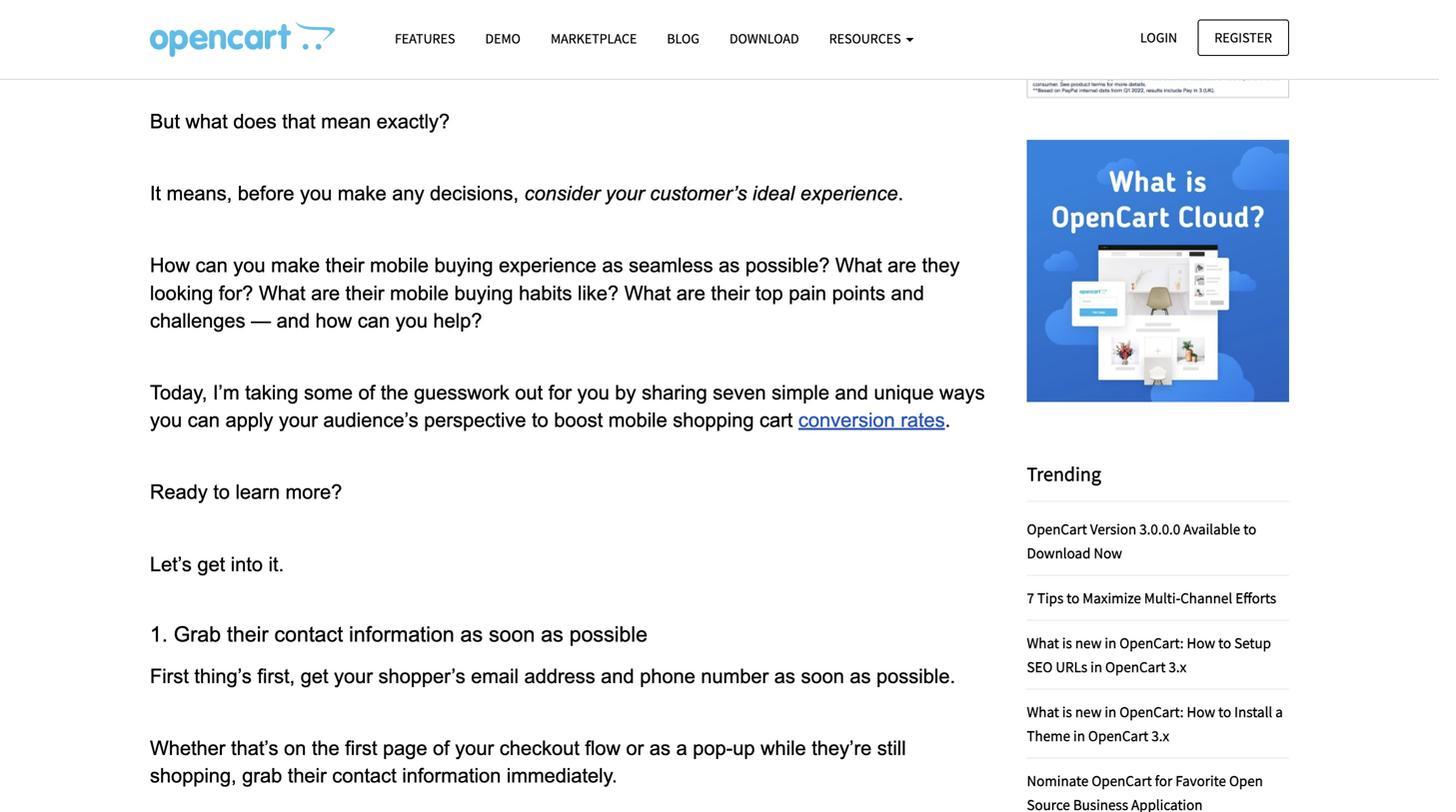Task type: describe. For each thing, give the bounding box(es) containing it.
trending
[[1027, 462, 1102, 487]]

messaging,
[[338, 11, 440, 33]]

taking
[[245, 382, 298, 404]]

the inside whether that's on the first page of your checkout flow or as a pop-up while they're still shopping, grab their contact information immediately.
[[312, 738, 340, 760]]

marketplace
[[551, 29, 637, 47]]

of inside the today, i'm taking some of the guesswork out for you by sharing seven simple and unique ways you can apply your audience's perspective to boost mobile shopping cart
[[358, 382, 375, 404]]

0 horizontal spatial .
[[898, 183, 904, 205]]

need
[[649, 11, 694, 33]]

flow
[[585, 738, 621, 760]]

boost
[[554, 409, 603, 431]]

a inside whether that's on the first page of your checkout flow or as a pop-up while they're still shopping, grab their contact information immediately.
[[676, 738, 687, 760]]

download inside download link
[[730, 29, 799, 47]]

and down 'possible' at the left
[[601, 666, 634, 688]]

open
[[1230, 772, 1264, 791]]

but what does that mean exactly?
[[150, 110, 450, 132]]

what is new in opencart: how to install a theme in opencart 3.x link
[[1027, 703, 1283, 746]]

0 vertical spatial mobile
[[370, 255, 429, 277]]

into
[[231, 554, 263, 576]]

is for theme
[[1063, 703, 1073, 722]]

thing's
[[194, 666, 252, 688]]

0 vertical spatial soon
[[489, 623, 535, 647]]

ready to learn more?
[[150, 482, 342, 504]]

to inside opencart version 3.0.0.0 available to download now
[[1244, 520, 1257, 539]]

mobile inside the today, i'm taking some of the guesswork out for you by sharing seven simple and unique ways you can apply your audience's perspective to boost mobile shopping cart
[[609, 409, 668, 431]]

you up boost
[[577, 382, 610, 404]]

1 vertical spatial soon
[[801, 666, 845, 688]]

source
[[1027, 796, 1071, 813]]

help?
[[433, 310, 482, 332]]

in right theme
[[1074, 727, 1086, 746]]

opencart inside what is new in opencart: how to install a theme in opencart 3.x
[[1089, 727, 1149, 746]]

version
[[1091, 520, 1137, 539]]

favorite
[[1176, 772, 1227, 791]]

demo
[[485, 29, 521, 47]]

is for urls
[[1063, 634, 1073, 653]]

conversion rates link
[[799, 408, 945, 433]]

but
[[150, 110, 180, 132]]

7 tips to maximize multi-channel efforts
[[1027, 589, 1277, 608]]

to inside the today, i'm taking some of the guesswork out for you by sharing seven simple and unique ways you can apply your audience's perspective to boost mobile shopping cart
[[532, 409, 549, 431]]

nominate
[[1027, 772, 1089, 791]]

paypal blog image
[[1027, 0, 1290, 120]]

it
[[150, 183, 161, 205]]

your checkout flows, messaging, and follow-up plans all need to come from a place of deep customer knowledge.
[[150, 11, 964, 60]]

to inside what is new in opencart: how to setup seo urls in opencart 3.x
[[1219, 634, 1232, 653]]

still
[[878, 738, 906, 760]]

install
[[1235, 703, 1273, 722]]

grab
[[242, 765, 282, 787]]

cart
[[760, 409, 793, 431]]

immediately.
[[507, 765, 617, 787]]

today,
[[150, 382, 207, 404]]

new for theme
[[1076, 703, 1102, 722]]

login
[[1141, 28, 1178, 46]]

0 vertical spatial can
[[196, 255, 228, 277]]

what is new in opencart: how to setup seo urls in opencart 3.x
[[1027, 634, 1272, 677]]

what down seamless
[[625, 282, 671, 304]]

what is new in opencart: how to setup seo urls in opencart 3.x link
[[1027, 634, 1272, 677]]

3.0.0.0
[[1140, 520, 1181, 539]]

as left possible.
[[850, 666, 871, 688]]

first thing's first, get your shopper's email address and phone number as soon as possible.
[[150, 666, 961, 688]]

from
[[776, 11, 816, 33]]

register link
[[1198, 19, 1290, 56]]

0 vertical spatial get
[[197, 554, 225, 576]]

unique
[[874, 382, 934, 404]]

0 vertical spatial information
[[349, 623, 455, 647]]

top
[[756, 282, 783, 304]]

nominate opencart for favorite open source business application link
[[1027, 772, 1264, 813]]

audience's
[[323, 409, 419, 431]]

as right number at bottom
[[775, 666, 796, 688]]

tips
[[1038, 589, 1064, 608]]

simple
[[772, 382, 830, 404]]

for inside the today, i'm taking some of the guesswork out for you by sharing seven simple and unique ways you can apply your audience's perspective to boost mobile shopping cart
[[549, 382, 572, 404]]

first
[[345, 738, 377, 760]]

while
[[761, 738, 806, 760]]

opencart version 3.0.0.0 available to download now
[[1027, 520, 1257, 563]]

ready
[[150, 482, 208, 504]]

habits
[[519, 282, 572, 304]]

in right urls
[[1091, 658, 1103, 677]]

what is new in opencart: how to install a theme in opencart 3.x
[[1027, 703, 1283, 746]]

i'm
[[213, 382, 240, 404]]

to inside what is new in opencart: how to install a theme in opencart 3.x
[[1219, 703, 1232, 722]]

as up email
[[460, 623, 483, 647]]

consider
[[524, 183, 600, 205]]

blog
[[667, 29, 700, 47]]

challenges
[[150, 310, 246, 332]]

download inside opencart version 3.0.0.0 available to download now
[[1027, 544, 1091, 563]]

opencart: for theme
[[1120, 703, 1184, 722]]

what up "points" in the right of the page
[[836, 255, 882, 277]]

it.
[[269, 554, 284, 576]]

rates
[[901, 409, 945, 431]]

nominate opencart for favorite open source business application
[[1027, 772, 1264, 813]]

checkout inside your checkout flows, messaging, and follow-up plans all need to come from a place of deep customer knowledge.
[[196, 11, 276, 33]]

what up —
[[259, 282, 306, 304]]

3.x for setup
[[1169, 658, 1187, 677]]

seo
[[1027, 658, 1053, 677]]

resources link
[[814, 21, 929, 56]]

flows,
[[281, 11, 333, 33]]

1. grab their contact information as soon as possible
[[150, 623, 654, 647]]

some
[[304, 382, 353, 404]]

more?
[[286, 482, 342, 504]]

0 vertical spatial experience
[[800, 183, 898, 205]]

phone
[[640, 666, 696, 688]]

page
[[383, 738, 427, 760]]

make inside how can you make their mobile buying experience as seamless as possible? what are they looking for? what are their mobile buying habits like? what are their top pain points and challenges — and how can you help?
[[271, 255, 320, 277]]

0 vertical spatial buying
[[434, 255, 493, 277]]

your
[[150, 11, 190, 33]]

opencart cloud image
[[1027, 140, 1290, 402]]

opencart version 3.0.0.0 available to download now link
[[1027, 520, 1257, 563]]

first
[[150, 666, 189, 688]]

1 horizontal spatial are
[[677, 282, 706, 304]]

pop-
[[693, 738, 733, 760]]

to inside your checkout flows, messaging, and follow-up plans all need to come from a place of deep customer knowledge.
[[699, 11, 716, 33]]

points
[[832, 282, 886, 304]]

to left learn
[[213, 482, 230, 504]]

apply
[[226, 409, 273, 431]]

how
[[316, 310, 352, 332]]

their inside whether that's on the first page of your checkout flow or as a pop-up while they're still shopping, grab their contact information immediately.
[[288, 765, 327, 787]]

contact inside whether that's on the first page of your checkout flow or as a pop-up while they're still shopping, grab their contact information immediately.
[[332, 765, 397, 787]]

seamless
[[629, 255, 713, 277]]

a inside what is new in opencart: how to install a theme in opencart 3.x
[[1276, 703, 1283, 722]]

how for what is new in opencart: how to setup seo urls in opencart 3.x
[[1187, 634, 1216, 653]]

in down what is new in opencart: how to setup seo urls in opencart 3.x
[[1105, 703, 1117, 722]]

opencart inside opencart version 3.0.0.0 available to download now
[[1027, 520, 1088, 539]]

how can you make their mobile buying experience as seamless as possible? what are they looking for? what are their mobile buying habits like? what are their top pain points and challenges — and how can you help?
[[150, 255, 966, 332]]

does
[[233, 110, 277, 132]]

like?
[[578, 282, 619, 304]]

of inside your checkout flows, messaging, and follow-up plans all need to come from a place of deep customer knowledge.
[[892, 11, 908, 33]]

0 vertical spatial make
[[338, 183, 387, 205]]

let's get into it.
[[150, 554, 284, 576]]

a inside your checkout flows, messaging, and follow-up plans all need to come from a place of deep customer knowledge.
[[822, 11, 833, 33]]



Task type: locate. For each thing, give the bounding box(es) containing it.
1 vertical spatial 3.x
[[1152, 727, 1170, 746]]

opencart: for urls
[[1120, 634, 1184, 653]]

opencart inside what is new in opencart: how to setup seo urls in opencart 3.x
[[1106, 658, 1166, 677]]

—
[[251, 310, 271, 332]]

are down seamless
[[677, 282, 706, 304]]

0 horizontal spatial of
[[358, 382, 375, 404]]

possible
[[570, 623, 648, 647]]

opencart inside nominate opencart for favorite open source business application
[[1092, 772, 1152, 791]]

make up —
[[271, 255, 320, 277]]

get left into
[[197, 554, 225, 576]]

checkout
[[196, 11, 276, 33], [500, 738, 580, 760]]

1 vertical spatial mobile
[[390, 282, 449, 304]]

0 vertical spatial of
[[892, 11, 908, 33]]

out
[[515, 382, 543, 404]]

up
[[543, 11, 565, 33], [733, 738, 755, 760]]

are
[[888, 255, 917, 277], [311, 282, 340, 304], [677, 282, 706, 304]]

checkout up immediately.
[[500, 738, 580, 760]]

whether that's on the first page of your checkout flow or as a pop-up while they're still shopping, grab their contact information immediately.
[[150, 738, 912, 787]]

2 horizontal spatial of
[[892, 11, 908, 33]]

get right first,
[[301, 666, 328, 688]]

is
[[1063, 634, 1073, 653], [1063, 703, 1073, 722]]

1 is from the top
[[1063, 634, 1073, 653]]

first,
[[257, 666, 295, 688]]

to down 'out'
[[532, 409, 549, 431]]

they
[[922, 255, 960, 277]]

application
[[1132, 796, 1203, 813]]

1 vertical spatial is
[[1063, 703, 1073, 722]]

a left pop-
[[676, 738, 687, 760]]

0 vertical spatial the
[[381, 382, 409, 404]]

2 horizontal spatial a
[[1276, 703, 1283, 722]]

0 horizontal spatial soon
[[489, 623, 535, 647]]

opencart: inside what is new in opencart: how to install a theme in opencart 3.x
[[1120, 703, 1184, 722]]

your down taking
[[279, 409, 318, 431]]

possible.
[[877, 666, 956, 688]]

for inside nominate opencart for favorite open source business application
[[1155, 772, 1173, 791]]

as right or
[[650, 738, 671, 760]]

0 vertical spatial is
[[1063, 634, 1073, 653]]

1 vertical spatial opencart:
[[1120, 703, 1184, 722]]

information up shopper's at the bottom
[[349, 623, 455, 647]]

mobile down by
[[609, 409, 668, 431]]

your inside whether that's on the first page of your checkout flow or as a pop-up while they're still shopping, grab their contact information immediately.
[[455, 738, 494, 760]]

7
[[1027, 589, 1035, 608]]

1 vertical spatial can
[[358, 310, 390, 332]]

you left 'help?'
[[396, 310, 428, 332]]

2 is from the top
[[1063, 703, 1073, 722]]

1 vertical spatial contact
[[332, 765, 397, 787]]

how for what is new in opencart: how to install a theme in opencart 3.x
[[1187, 703, 1216, 722]]

that
[[282, 110, 316, 132]]

how left install
[[1187, 703, 1216, 722]]

as up like?
[[602, 255, 623, 277]]

up left plans on the left top
[[543, 11, 565, 33]]

you down the today,
[[150, 409, 182, 431]]

your inside the today, i'm taking some of the guesswork out for you by sharing seven simple and unique ways you can apply your audience's perspective to boost mobile shopping cart
[[279, 409, 318, 431]]

2 vertical spatial a
[[676, 738, 687, 760]]

1 vertical spatial the
[[312, 738, 340, 760]]

that's
[[231, 738, 279, 760]]

opencart: down what is new in opencart: how to setup seo urls in opencart 3.x
[[1120, 703, 1184, 722]]

on
[[284, 738, 306, 760]]

learn
[[236, 482, 280, 504]]

1 vertical spatial how
[[1187, 634, 1216, 653]]

as up first thing's first, get your shopper's email address and phone number as soon as possible.
[[541, 623, 564, 647]]

1 vertical spatial download
[[1027, 544, 1091, 563]]

and right —
[[277, 310, 310, 332]]

they're
[[812, 738, 872, 760]]

available
[[1184, 520, 1241, 539]]

0 vertical spatial opencart:
[[1120, 634, 1184, 653]]

opencart up what is new in opencart: how to install a theme in opencart 3.x "link"
[[1106, 658, 1166, 677]]

what up 'seo'
[[1027, 634, 1060, 653]]

opencart
[[1027, 520, 1088, 539], [1106, 658, 1166, 677], [1089, 727, 1149, 746], [1092, 772, 1152, 791]]

urls
[[1056, 658, 1088, 677]]

shopper's
[[378, 666, 466, 688]]

0 horizontal spatial up
[[543, 11, 565, 33]]

0 vertical spatial a
[[822, 11, 833, 33]]

grab
[[174, 623, 221, 647]]

mean
[[321, 110, 371, 132]]

1 horizontal spatial soon
[[801, 666, 845, 688]]

can up for?
[[196, 255, 228, 277]]

0 horizontal spatial are
[[311, 282, 340, 304]]

opencart:
[[1120, 634, 1184, 653], [1120, 703, 1184, 722]]

0 vertical spatial contact
[[274, 623, 343, 647]]

1 vertical spatial a
[[1276, 703, 1283, 722]]

can down i'm
[[188, 409, 220, 431]]

plans
[[570, 11, 618, 33]]

experience up habits
[[499, 255, 597, 277]]

is up urls
[[1063, 634, 1073, 653]]

and left demo
[[446, 11, 479, 33]]

features
[[395, 29, 455, 47]]

today, i'm taking some of the guesswork out for you by sharing seven simple and unique ways you can apply your audience's perspective to boost mobile shopping cart
[[150, 382, 991, 431]]

and inside the today, i'm taking some of the guesswork out for you by sharing seven simple and unique ways you can apply your audience's perspective to boost mobile shopping cart
[[835, 382, 869, 404]]

it means, before you make any decisions, consider your customer's ideal experience .
[[150, 183, 909, 205]]

contact up first,
[[274, 623, 343, 647]]

3.x for install
[[1152, 727, 1170, 746]]

is inside what is new in opencart: how to install a theme in opencart 3.x
[[1063, 703, 1073, 722]]

1 vertical spatial make
[[271, 255, 320, 277]]

how down "channel"
[[1187, 634, 1216, 653]]

of right the page
[[433, 738, 450, 760]]

what
[[836, 255, 882, 277], [259, 282, 306, 304], [625, 282, 671, 304], [1027, 634, 1060, 653], [1027, 703, 1060, 722]]

7 unique ways to boost mobile shopping cart conversion rates image
[[150, 21, 335, 57]]

register
[[1215, 28, 1273, 46]]

1 horizontal spatial checkout
[[500, 738, 580, 760]]

a right install
[[1276, 703, 1283, 722]]

2 vertical spatial mobile
[[609, 409, 668, 431]]

up inside whether that's on the first page of your checkout flow or as a pop-up while they're still shopping, grab their contact information immediately.
[[733, 738, 755, 760]]

opencart: down 7 tips to maximize multi-channel efforts link
[[1120, 634, 1184, 653]]

are up the how
[[311, 282, 340, 304]]

seven
[[713, 382, 766, 404]]

0 vertical spatial .
[[898, 183, 904, 205]]

0 vertical spatial 3.x
[[1169, 658, 1187, 677]]

1 vertical spatial buying
[[454, 282, 513, 304]]

0 horizontal spatial checkout
[[196, 11, 276, 33]]

opencart: inside what is new in opencart: how to setup seo urls in opencart 3.x
[[1120, 634, 1184, 653]]

1 vertical spatial for
[[1155, 772, 1173, 791]]

guesswork
[[414, 382, 510, 404]]

1 vertical spatial .
[[945, 409, 951, 431]]

setup
[[1235, 634, 1272, 653]]

.
[[898, 183, 904, 205], [945, 409, 951, 431]]

of up audience's
[[358, 382, 375, 404]]

ideal
[[753, 183, 795, 205]]

new inside what is new in opencart: how to install a theme in opencart 3.x
[[1076, 703, 1102, 722]]

can inside the today, i'm taking some of the guesswork out for you by sharing seven simple and unique ways you can apply your audience's perspective to boost mobile shopping cart
[[188, 409, 220, 431]]

1 horizontal spatial a
[[822, 11, 833, 33]]

1 vertical spatial get
[[301, 666, 328, 688]]

and down they
[[891, 282, 925, 304]]

resources
[[829, 29, 904, 47]]

new for urls
[[1076, 634, 1102, 653]]

information down the page
[[402, 765, 501, 787]]

buying
[[434, 255, 493, 277], [454, 282, 513, 304]]

information
[[349, 623, 455, 647], [402, 765, 501, 787]]

is inside what is new in opencart: how to setup seo urls in opencart 3.x
[[1063, 634, 1073, 653]]

a right from
[[822, 11, 833, 33]]

download
[[730, 29, 799, 47], [1027, 544, 1091, 563]]

what inside what is new in opencart: how to install a theme in opencart 3.x
[[1027, 703, 1060, 722]]

1 vertical spatial up
[[733, 738, 755, 760]]

is up theme
[[1063, 703, 1073, 722]]

0 vertical spatial checkout
[[196, 11, 276, 33]]

1 horizontal spatial make
[[338, 183, 387, 205]]

to right need
[[699, 11, 716, 33]]

1 opencart: from the top
[[1120, 634, 1184, 653]]

0 vertical spatial up
[[543, 11, 565, 33]]

new down urls
[[1076, 703, 1102, 722]]

as inside whether that's on the first page of your checkout flow or as a pop-up while they're still shopping, grab their contact information immediately.
[[650, 738, 671, 760]]

checkout inside whether that's on the first page of your checkout flow or as a pop-up while they're still shopping, grab their contact information immediately.
[[500, 738, 580, 760]]

mobile down any
[[370, 255, 429, 277]]

you right before
[[300, 183, 332, 205]]

how up looking
[[150, 255, 190, 277]]

1 horizontal spatial experience
[[800, 183, 898, 205]]

how inside what is new in opencart: how to install a theme in opencart 3.x
[[1187, 703, 1216, 722]]

1 vertical spatial new
[[1076, 703, 1102, 722]]

1 vertical spatial experience
[[499, 255, 597, 277]]

0 vertical spatial for
[[549, 382, 572, 404]]

perspective
[[424, 409, 526, 431]]

soon up email
[[489, 623, 535, 647]]

before
[[238, 183, 294, 205]]

experience right ideal
[[800, 183, 898, 205]]

demo link
[[470, 21, 536, 56]]

new up urls
[[1076, 634, 1102, 653]]

can right the how
[[358, 310, 390, 332]]

0 horizontal spatial a
[[676, 738, 687, 760]]

get
[[197, 554, 225, 576], [301, 666, 328, 688]]

download up tips
[[1027, 544, 1091, 563]]

1 vertical spatial checkout
[[500, 738, 580, 760]]

1 vertical spatial information
[[402, 765, 501, 787]]

1 vertical spatial of
[[358, 382, 375, 404]]

your right consider
[[606, 183, 645, 205]]

your down 1. grab their contact information as soon as possible
[[334, 666, 373, 688]]

3.x up what is new in opencart: how to install a theme in opencart 3.x "link"
[[1169, 658, 1187, 677]]

1 new from the top
[[1076, 634, 1102, 653]]

download right blog at the left top of the page
[[730, 29, 799, 47]]

checkout up customer
[[196, 11, 276, 33]]

new inside what is new in opencart: how to setup seo urls in opencart 3.x
[[1076, 634, 1102, 653]]

and up conversion
[[835, 382, 869, 404]]

address
[[524, 666, 596, 688]]

2 vertical spatial how
[[1187, 703, 1216, 722]]

now
[[1094, 544, 1123, 563]]

features link
[[380, 21, 470, 56]]

0 horizontal spatial experience
[[499, 255, 597, 277]]

pain
[[789, 282, 827, 304]]

as
[[602, 255, 623, 277], [719, 255, 740, 277], [460, 623, 483, 647], [541, 623, 564, 647], [775, 666, 796, 688], [850, 666, 871, 688], [650, 738, 671, 760]]

the inside the today, i'm taking some of the guesswork out for you by sharing seven simple and unique ways you can apply your audience's perspective to boost mobile shopping cart
[[381, 382, 409, 404]]

for up application at the bottom of page
[[1155, 772, 1173, 791]]

up inside your checkout flows, messaging, and follow-up plans all need to come from a place of deep customer knowledge.
[[543, 11, 565, 33]]

2 horizontal spatial are
[[888, 255, 917, 277]]

what up theme
[[1027, 703, 1060, 722]]

1 horizontal spatial the
[[381, 382, 409, 404]]

and inside your checkout flows, messaging, and follow-up plans all need to come from a place of deep customer knowledge.
[[446, 11, 479, 33]]

0 vertical spatial how
[[150, 255, 190, 277]]

3.x inside what is new in opencart: how to install a theme in opencart 3.x
[[1152, 727, 1170, 746]]

conversion rates .
[[799, 409, 951, 431]]

7 tips to maximize multi-channel efforts link
[[1027, 589, 1277, 608]]

your right the page
[[455, 738, 494, 760]]

how inside how can you make their mobile buying experience as seamless as possible? what are they looking for? what are their mobile buying habits like? what are their top pain points and challenges — and how can you help?
[[150, 255, 190, 277]]

up left while
[[733, 738, 755, 760]]

come
[[722, 11, 771, 33]]

are left they
[[888, 255, 917, 277]]

whether
[[150, 738, 226, 760]]

0 horizontal spatial for
[[549, 382, 572, 404]]

you up for?
[[233, 255, 266, 277]]

contact
[[274, 623, 343, 647], [332, 765, 397, 787]]

in down maximize
[[1105, 634, 1117, 653]]

marketplace link
[[536, 21, 652, 56]]

0 vertical spatial new
[[1076, 634, 1102, 653]]

1 horizontal spatial up
[[733, 738, 755, 760]]

as right seamless
[[719, 255, 740, 277]]

to right available
[[1244, 520, 1257, 539]]

contact down first at left bottom
[[332, 765, 397, 787]]

make left any
[[338, 183, 387, 205]]

knowledge.
[[238, 38, 339, 60]]

opencart down trending
[[1027, 520, 1088, 539]]

3.x up nominate opencart for favorite open source business application
[[1152, 727, 1170, 746]]

business
[[1073, 796, 1129, 813]]

the right "on"
[[312, 738, 340, 760]]

their
[[326, 255, 364, 277], [346, 282, 384, 304], [711, 282, 750, 304], [227, 623, 268, 647], [288, 765, 327, 787]]

2 new from the top
[[1076, 703, 1102, 722]]

of inside whether that's on the first page of your checkout flow or as a pop-up while they're still shopping, grab their contact information immediately.
[[433, 738, 450, 760]]

experience
[[800, 183, 898, 205], [499, 255, 597, 277]]

a
[[822, 11, 833, 33], [1276, 703, 1283, 722], [676, 738, 687, 760]]

3.x inside what is new in opencart: how to setup seo urls in opencart 3.x
[[1169, 658, 1187, 677]]

1 horizontal spatial download
[[1027, 544, 1091, 563]]

information inside whether that's on the first page of your checkout flow or as a pop-up while they're still shopping, grab their contact information immediately.
[[402, 765, 501, 787]]

blog link
[[652, 21, 715, 56]]

email
[[471, 666, 519, 688]]

conversion
[[799, 409, 895, 431]]

new
[[1076, 634, 1102, 653], [1076, 703, 1102, 722]]

0 horizontal spatial download
[[730, 29, 799, 47]]

0 vertical spatial download
[[730, 29, 799, 47]]

1 horizontal spatial .
[[945, 409, 951, 431]]

decisions,
[[430, 183, 519, 205]]

1.
[[150, 623, 168, 647]]

what inside what is new in opencart: how to setup seo urls in opencart 3.x
[[1027, 634, 1060, 653]]

opencart up business
[[1092, 772, 1152, 791]]

1 horizontal spatial of
[[433, 738, 450, 760]]

2 vertical spatial can
[[188, 409, 220, 431]]

1 horizontal spatial for
[[1155, 772, 1173, 791]]

opencart up nominate opencart for favorite open source business application link
[[1089, 727, 1149, 746]]

deep
[[914, 11, 958, 33]]

0 horizontal spatial make
[[271, 255, 320, 277]]

sharing
[[642, 382, 707, 404]]

soon up they're
[[801, 666, 845, 688]]

2 opencart: from the top
[[1120, 703, 1184, 722]]

and
[[446, 11, 479, 33], [891, 282, 925, 304], [277, 310, 310, 332], [835, 382, 869, 404], [601, 666, 634, 688]]

to left install
[[1219, 703, 1232, 722]]

multi-
[[1145, 589, 1181, 608]]

to right tips
[[1067, 589, 1080, 608]]

2 vertical spatial of
[[433, 738, 450, 760]]

how inside what is new in opencart: how to setup seo urls in opencart 3.x
[[1187, 634, 1216, 653]]

1 horizontal spatial get
[[301, 666, 328, 688]]

to left "setup"
[[1219, 634, 1232, 653]]

the up audience's
[[381, 382, 409, 404]]

for?
[[219, 282, 253, 304]]

for right 'out'
[[549, 382, 572, 404]]

0 horizontal spatial the
[[312, 738, 340, 760]]

let's
[[150, 554, 192, 576]]

0 horizontal spatial get
[[197, 554, 225, 576]]

maximize
[[1083, 589, 1142, 608]]

of left the deep
[[892, 11, 908, 33]]

mobile up 'help?'
[[390, 282, 449, 304]]

experience inside how can you make their mobile buying experience as seamless as possible? what are they looking for? what are their mobile buying habits like? what are their top pain points and challenges — and how can you help?
[[499, 255, 597, 277]]



Task type: vqa. For each thing, say whether or not it's contained in the screenshot.
"home" image
no



